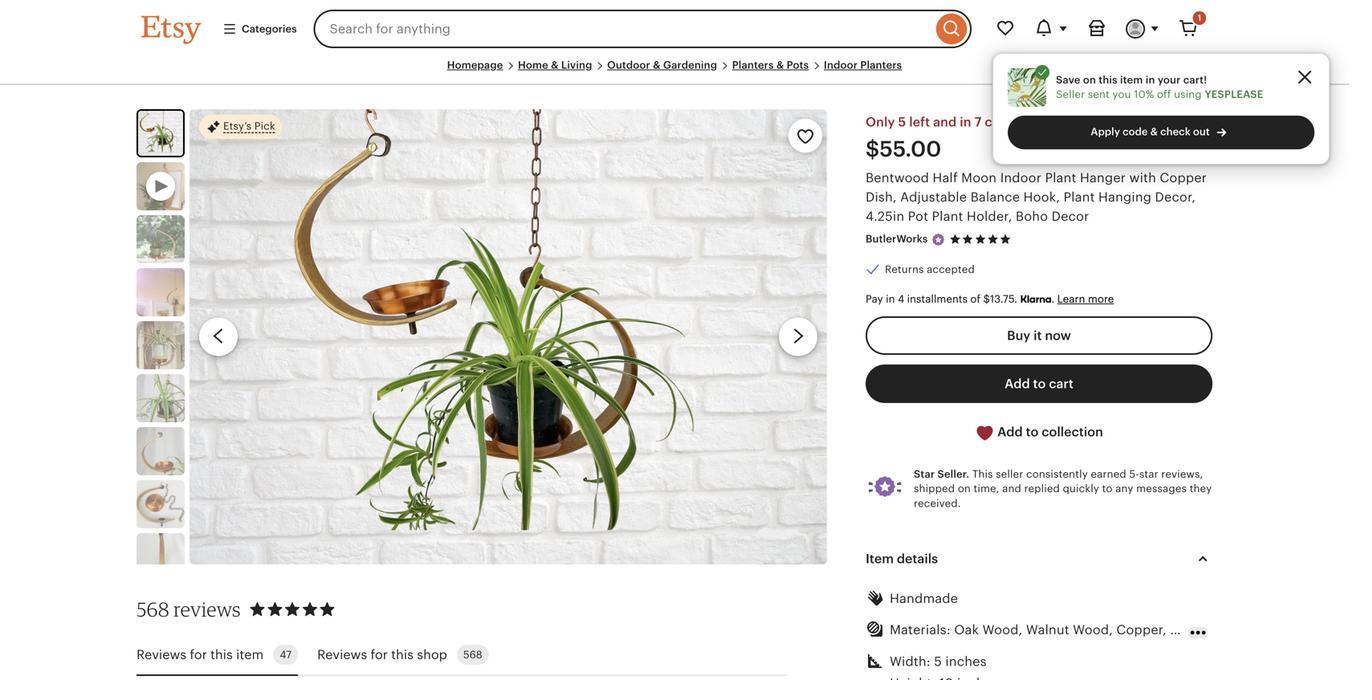 Task type: vqa. For each thing, say whether or not it's contained in the screenshot.
THE "2" inside the 2 link
no



Task type: locate. For each thing, give the bounding box(es) containing it.
0 vertical spatial indoor
[[824, 59, 858, 71]]

any
[[1116, 483, 1134, 495]]

1 horizontal spatial and
[[1003, 483, 1022, 495]]

menu bar
[[141, 58, 1208, 85]]

2 vertical spatial in
[[886, 293, 896, 305]]

wood, right "oak"
[[983, 623, 1023, 638]]

indoor
[[824, 59, 858, 71], [1001, 171, 1042, 185]]

moon
[[962, 171, 997, 185]]

0 vertical spatial add
[[1005, 377, 1031, 391]]

&
[[551, 59, 559, 71], [653, 59, 661, 71], [777, 59, 785, 71], [1151, 126, 1159, 138]]

568 down bentwood half moon indoor plant hanger with copper dish image 8
[[137, 598, 170, 622]]

plant down adjustable
[[932, 209, 964, 224]]

this inside save on this item in your cart! seller sent you 10% off using yesplease
[[1099, 74, 1118, 86]]

to left collection
[[1026, 425, 1039, 440]]

on inside this seller consistently earned 5-star reviews, shipped on time, and replied quickly to any messages they received.
[[958, 483, 971, 495]]

47
[[280, 649, 292, 661]]

star_seller image
[[932, 232, 946, 247]]

to inside "button"
[[1026, 425, 1039, 440]]

tab list
[[137, 636, 787, 677]]

1 horizontal spatial 5
[[935, 655, 942, 669]]

0 vertical spatial to
[[1034, 377, 1046, 391]]

1 for from the left
[[190, 648, 207, 662]]

in
[[1146, 74, 1156, 86], [960, 115, 972, 130], [886, 293, 896, 305]]

home
[[518, 59, 549, 71]]

0 horizontal spatial and
[[934, 115, 957, 130]]

in for $55.00
[[960, 115, 972, 130]]

materials:
[[890, 623, 951, 638]]

star
[[1140, 468, 1159, 480]]

this for reviews for this shop
[[391, 648, 414, 662]]

0 horizontal spatial this
[[211, 648, 233, 662]]

0 horizontal spatial indoor
[[824, 59, 858, 71]]

bentwood
[[866, 171, 930, 185]]

details
[[897, 552, 939, 566]]

0 horizontal spatial modern indoor wooden hanging planter with a sleek crescent-shaped and copper dish. the planter is suspended from a metal chain and set against a clean white brick wall, giving a fresh and contemporary feel to the home decor image
[[138, 111, 183, 156]]

walnut
[[1027, 623, 1070, 638]]

add inside "button"
[[998, 425, 1023, 440]]

& right the "home"
[[551, 59, 559, 71]]

2 for from the left
[[371, 648, 388, 662]]

cart
[[1050, 377, 1074, 391]]

0 vertical spatial in
[[1146, 74, 1156, 86]]

and right left
[[934, 115, 957, 130]]

planters up only
[[861, 59, 903, 71]]

modern indoor wooden hanging planter with a sleek crescent-shaped and copper dish. the planter is suspended from a metal chain and set against a clean white brick wall, giving a fresh and contemporary feel to the home decor image
[[190, 109, 828, 565], [138, 111, 183, 156]]

reviews for this item
[[137, 648, 264, 662]]

0 horizontal spatial 5
[[899, 115, 907, 130]]

messages
[[1137, 483, 1187, 495]]

2 reviews from the left
[[317, 648, 367, 662]]

for for shop
[[371, 648, 388, 662]]

home & living
[[518, 59, 593, 71]]

0 horizontal spatial on
[[958, 483, 971, 495]]

5 left left
[[899, 115, 907, 130]]

bentwood half moon indoor plant hanger with copper dish image 2 image
[[137, 215, 185, 264]]

item inside save on this item in your cart! seller sent you 10% off using yesplease
[[1121, 74, 1144, 86]]

for for item
[[190, 648, 207, 662]]

add left cart
[[1005, 377, 1031, 391]]

item for for
[[236, 648, 264, 662]]

1 link
[[1170, 10, 1208, 48]]

568 for 568
[[464, 649, 483, 661]]

to for cart
[[1034, 377, 1046, 391]]

pots
[[787, 59, 809, 71]]

to left cart
[[1034, 377, 1046, 391]]

None search field
[[314, 10, 972, 48]]

0 horizontal spatial for
[[190, 648, 207, 662]]

etsy's pick button
[[199, 114, 282, 140]]

buy it now
[[1008, 329, 1072, 343]]

1 wood, from the left
[[983, 623, 1023, 638]]

in inside save on this item in your cart! seller sent you 10% off using yesplease
[[1146, 74, 1156, 86]]

etsy's pick
[[223, 120, 275, 132]]

earned
[[1091, 468, 1127, 480]]

pot
[[908, 209, 929, 224]]

1 vertical spatial add
[[998, 425, 1023, 440]]

1 horizontal spatial 568
[[464, 649, 483, 661]]

out
[[1194, 126, 1211, 138]]

to for collection
[[1026, 425, 1039, 440]]

bentwood half moon indoor plant hanger with copper dish image 4 image
[[137, 322, 185, 370]]

butlerworks
[[866, 233, 928, 245]]

reviews for this shop
[[317, 648, 447, 662]]

item details button
[[852, 540, 1228, 579]]

1 horizontal spatial in
[[960, 115, 972, 130]]

add inside 'button'
[[1005, 377, 1031, 391]]

item inside tab list
[[236, 648, 264, 662]]

on inside save on this item in your cart! seller sent you 10% off using yesplease
[[1084, 74, 1097, 86]]

in inside 'only 5 left and in 7 carts $55.00'
[[960, 115, 972, 130]]

add to collection
[[995, 425, 1104, 440]]

& for home
[[551, 59, 559, 71]]

1 vertical spatial 5
[[935, 655, 942, 669]]

homepage
[[447, 59, 503, 71]]

item
[[1121, 74, 1144, 86], [236, 648, 264, 662]]

to
[[1034, 377, 1046, 391], [1026, 425, 1039, 440], [1103, 483, 1113, 495]]

2 wood, from the left
[[1074, 623, 1114, 638]]

to inside 'button'
[[1034, 377, 1046, 391]]

reviews down the 568 reviews
[[137, 648, 187, 662]]

planters & pots
[[733, 59, 809, 71]]

this
[[1099, 74, 1118, 86], [211, 648, 233, 662], [391, 648, 414, 662]]

0 vertical spatial and
[[934, 115, 957, 130]]

indoor up "hook,"
[[1001, 171, 1042, 185]]

tab list containing reviews for this item
[[137, 636, 787, 677]]

on down seller.
[[958, 483, 971, 495]]

0 horizontal spatial reviews
[[137, 648, 187, 662]]

1 vertical spatial and
[[1003, 483, 1022, 495]]

1 horizontal spatial indoor
[[1001, 171, 1042, 185]]

10%
[[1135, 88, 1155, 100]]

1 reviews from the left
[[137, 648, 187, 662]]

this down reviews
[[211, 648, 233, 662]]

add up seller
[[998, 425, 1023, 440]]

and inside this seller consistently earned 5-star reviews, shipped on time, and replied quickly to any messages they received.
[[1003, 483, 1022, 495]]

and
[[934, 115, 957, 130], [1003, 483, 1022, 495]]

1 vertical spatial in
[[960, 115, 972, 130]]

in left 7
[[960, 115, 972, 130]]

0 horizontal spatial in
[[886, 293, 896, 305]]

on up sent
[[1084, 74, 1097, 86]]

bentwood half moon indoor plant hanger with copper dish, adjustable balance hook, plant hanging decor, 4.25in pot plant holder, boho decor
[[866, 171, 1208, 224]]

indoor right pots
[[824, 59, 858, 71]]

0 vertical spatial on
[[1084, 74, 1097, 86]]

item left 47
[[236, 648, 264, 662]]

returns accepted
[[885, 263, 975, 275]]

hook,
[[1024, 190, 1061, 204]]

0 horizontal spatial planters
[[733, 59, 774, 71]]

0 vertical spatial 5
[[899, 115, 907, 130]]

and inside 'only 5 left and in 7 carts $55.00'
[[934, 115, 957, 130]]

planters left pots
[[733, 59, 774, 71]]

gardening
[[664, 59, 718, 71]]

sent
[[1089, 88, 1110, 100]]

quickly
[[1063, 483, 1100, 495]]

in left 4 at the right top of the page
[[886, 293, 896, 305]]

materials: oak wood, walnut wood, copper, metal chain
[[890, 623, 1244, 638]]

1 vertical spatial indoor
[[1001, 171, 1042, 185]]

1 vertical spatial on
[[958, 483, 971, 495]]

of
[[971, 293, 981, 305]]

check
[[1161, 126, 1191, 138]]

shop
[[417, 648, 447, 662]]

this
[[973, 468, 994, 480]]

& left pots
[[777, 59, 785, 71]]

bentwood half moon indoor plant hanger with copper dish image 3 image
[[137, 269, 185, 317]]

plant
[[1046, 171, 1077, 185], [1064, 190, 1096, 204], [932, 209, 964, 224]]

0 horizontal spatial 568
[[137, 598, 170, 622]]

1 horizontal spatial for
[[371, 648, 388, 662]]

wood, right walnut
[[1074, 623, 1114, 638]]

568 right shop
[[464, 649, 483, 661]]

your
[[1158, 74, 1181, 86]]

& right outdoor
[[653, 59, 661, 71]]

handmade
[[890, 592, 959, 606]]

1 horizontal spatial planters
[[861, 59, 903, 71]]

reviews right 47
[[317, 648, 367, 662]]

reviews for reviews for this item
[[137, 648, 187, 662]]

5 right width:
[[935, 655, 942, 669]]

1 vertical spatial to
[[1026, 425, 1039, 440]]

0 horizontal spatial wood,
[[983, 623, 1023, 638]]

1 vertical spatial 568
[[464, 649, 483, 661]]

7
[[975, 115, 982, 130]]

boho
[[1016, 209, 1049, 224]]

to down earned
[[1103, 483, 1113, 495]]

568
[[137, 598, 170, 622], [464, 649, 483, 661]]

1 horizontal spatial reviews
[[317, 648, 367, 662]]

1 vertical spatial item
[[236, 648, 264, 662]]

0 vertical spatial 568
[[137, 598, 170, 622]]

for down reviews
[[190, 648, 207, 662]]

apply
[[1091, 126, 1121, 138]]

1 horizontal spatial item
[[1121, 74, 1144, 86]]

time,
[[974, 483, 1000, 495]]

inches
[[946, 655, 987, 669]]

in up '10%'
[[1146, 74, 1156, 86]]

2 horizontal spatial this
[[1099, 74, 1118, 86]]

1 horizontal spatial wood,
[[1074, 623, 1114, 638]]

decor
[[1052, 209, 1090, 224]]

item up you
[[1121, 74, 1144, 86]]

indoor inside bentwood half moon indoor plant hanger with copper dish, adjustable balance hook, plant hanging decor, 4.25in pot plant holder, boho decor
[[1001, 171, 1042, 185]]

plant up "hook,"
[[1046, 171, 1077, 185]]

5 for width: 5 inches
[[935, 655, 942, 669]]

2 horizontal spatial in
[[1146, 74, 1156, 86]]

on
[[1084, 74, 1097, 86], [958, 483, 971, 495]]

this seller consistently earned 5-star reviews, shipped on time, and replied quickly to any messages they received.
[[914, 468, 1213, 510]]

0 vertical spatial item
[[1121, 74, 1144, 86]]

1 horizontal spatial this
[[391, 648, 414, 662]]

half
[[933, 171, 958, 185]]

for left shop
[[371, 648, 388, 662]]

2 vertical spatial to
[[1103, 483, 1113, 495]]

5 inside 'only 5 left and in 7 carts $55.00'
[[899, 115, 907, 130]]

568 reviews
[[137, 598, 241, 622]]

this left shop
[[391, 648, 414, 662]]

and down seller
[[1003, 483, 1022, 495]]

star
[[914, 468, 935, 480]]

this up sent
[[1099, 74, 1118, 86]]

outdoor & gardening
[[608, 59, 718, 71]]

0 vertical spatial plant
[[1046, 171, 1077, 185]]

in for seller
[[1146, 74, 1156, 86]]

1 planters from the left
[[733, 59, 774, 71]]

reviews,
[[1162, 468, 1204, 480]]

& right code
[[1151, 126, 1159, 138]]

plant up the decor on the right top of page
[[1064, 190, 1096, 204]]

left
[[910, 115, 931, 130]]

width:
[[890, 655, 931, 669]]

1
[[1198, 13, 1202, 23]]

0 horizontal spatial item
[[236, 648, 264, 662]]

1 horizontal spatial on
[[1084, 74, 1097, 86]]

Search for anything text field
[[314, 10, 933, 48]]



Task type: describe. For each thing, give the bounding box(es) containing it.
2 planters from the left
[[861, 59, 903, 71]]

received.
[[914, 498, 962, 510]]

4
[[898, 293, 905, 305]]

only 5 left and in 7 carts $55.00
[[866, 115, 1017, 161]]

with
[[1130, 171, 1157, 185]]

add to cart button
[[866, 365, 1213, 403]]

learn
[[1058, 293, 1086, 305]]

pay in 4 installments of $13.75. klarna . learn more
[[866, 293, 1115, 306]]

categories
[[242, 23, 297, 35]]

.
[[1052, 293, 1055, 305]]

code
[[1123, 126, 1148, 138]]

menu bar containing homepage
[[141, 58, 1208, 85]]

save on this item in your cart! seller sent you 10% off using yesplease
[[1057, 74, 1264, 100]]

only
[[866, 115, 896, 130]]

more
[[1089, 293, 1115, 305]]

apply code & check out link
[[1008, 116, 1315, 150]]

metal
[[1171, 623, 1206, 638]]

dish,
[[866, 190, 897, 204]]

you
[[1113, 88, 1132, 100]]

item
[[866, 552, 894, 566]]

this for save on this item in your cart! seller sent you 10% off using yesplease
[[1099, 74, 1118, 86]]

save
[[1057, 74, 1081, 86]]

categories banner
[[112, 0, 1237, 58]]

it
[[1034, 329, 1043, 343]]

2 vertical spatial plant
[[932, 209, 964, 224]]

add for add to collection
[[998, 425, 1023, 440]]

add for add to cart
[[1005, 377, 1031, 391]]

indoor planters
[[824, 59, 903, 71]]

outdoor
[[608, 59, 651, 71]]

reviews
[[174, 598, 241, 622]]

in inside pay in 4 installments of $13.75. klarna . learn more
[[886, 293, 896, 305]]

star seller.
[[914, 468, 970, 480]]

add to cart
[[1005, 377, 1074, 391]]

none search field inside categories banner
[[314, 10, 972, 48]]

this for reviews for this item
[[211, 648, 233, 662]]

$13.75.
[[984, 293, 1018, 305]]

$55.00
[[866, 137, 942, 161]]

seller.
[[938, 468, 970, 480]]

item for on
[[1121, 74, 1144, 86]]

they
[[1190, 483, 1213, 495]]

hanger
[[1081, 171, 1127, 185]]

holder,
[[967, 209, 1013, 224]]

shipped
[[914, 483, 955, 495]]

returns
[[885, 263, 924, 275]]

klarna
[[1021, 293, 1052, 306]]

568 for 568 reviews
[[137, 598, 170, 622]]

using
[[1175, 88, 1203, 100]]

balance
[[971, 190, 1021, 204]]

5-
[[1130, 468, 1140, 480]]

oak
[[955, 623, 980, 638]]

installments
[[908, 293, 968, 305]]

reviews for reviews for this shop
[[317, 648, 367, 662]]

collection
[[1042, 425, 1104, 440]]

bentwood half moon indoor plant hanger with copper dish image 6 image
[[137, 428, 185, 476]]

bentwood half moon indoor plant hanger with copper dish image 8 image
[[137, 534, 185, 582]]

add to collection button
[[866, 413, 1213, 453]]

indoor planters link
[[824, 59, 903, 71]]

home & living link
[[518, 59, 593, 71]]

yesplease
[[1205, 88, 1264, 100]]

5 for only 5 left and in 7 carts $55.00
[[899, 115, 907, 130]]

pay
[[866, 293, 884, 305]]

bentwood half moon indoor plant hanger with copper dish image 7 image
[[137, 481, 185, 529]]

homepage link
[[447, 59, 503, 71]]

& for planters
[[777, 59, 785, 71]]

etsy's
[[223, 120, 252, 132]]

1 horizontal spatial modern indoor wooden hanging planter with a sleek crescent-shaped and copper dish. the planter is suspended from a metal chain and set against a clean white brick wall, giving a fresh and contemporary feel to the home decor image
[[190, 109, 828, 565]]

hanging
[[1099, 190, 1152, 204]]

bentwood half moon indoor plant hanger with copper dish image 5 image
[[137, 375, 185, 423]]

width: 5 inches
[[890, 655, 987, 669]]

to inside this seller consistently earned 5-star reviews, shipped on time, and replied quickly to any messages they received.
[[1103, 483, 1113, 495]]

buy it now button
[[866, 317, 1213, 355]]

decor,
[[1156, 190, 1196, 204]]

accepted
[[927, 263, 975, 275]]

seller
[[996, 468, 1024, 480]]

copper,
[[1117, 623, 1167, 638]]

butlerworks link
[[866, 233, 928, 245]]

indoor inside menu bar
[[824, 59, 858, 71]]

planters & pots link
[[733, 59, 809, 71]]

& for outdoor
[[653, 59, 661, 71]]

1 vertical spatial plant
[[1064, 190, 1096, 204]]

copper
[[1160, 171, 1208, 185]]

item details
[[866, 552, 939, 566]]

chain
[[1210, 623, 1244, 638]]

learn more button
[[1058, 293, 1115, 305]]

adjustable
[[901, 190, 968, 204]]

4.25in
[[866, 209, 905, 224]]

outdoor & gardening link
[[608, 59, 718, 71]]

cart!
[[1184, 74, 1208, 86]]



